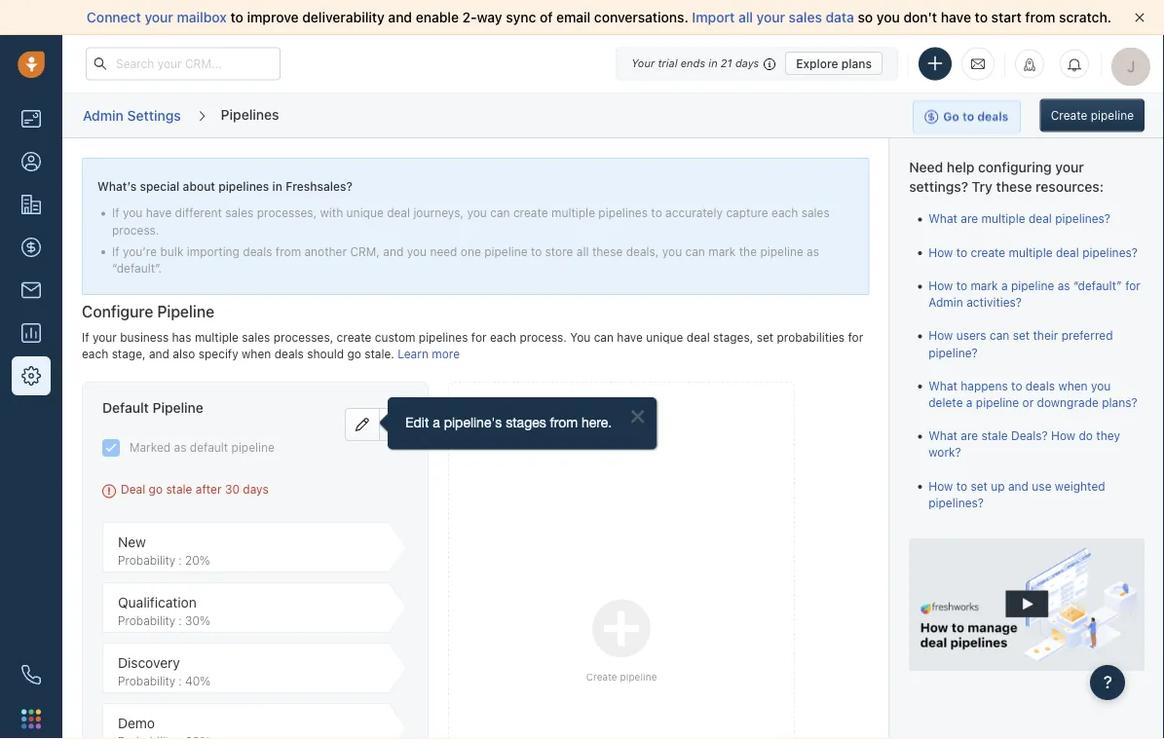 Task type: locate. For each thing, give the bounding box(es) containing it.
1 horizontal spatial unique
[[647, 331, 684, 344]]

each inside if you have different sales processes, with unique deal journeys, you can create multiple pipelines to accurately capture each sales process. if you're bulk importing deals from another crm, and you need one pipeline to store all these deals, you can mark the pipeline as "default".
[[772, 206, 799, 220]]

in
[[709, 57, 718, 70], [273, 180, 283, 194]]

multiple up store
[[552, 206, 596, 220]]

deal inside if your business has multiple sales processes, create custom pipelines for each process. you can have unique deal stages, set probabilities for each stage, and also specify when deals should go stale.
[[687, 331, 710, 344]]

0 vertical spatial pipelines
[[219, 180, 269, 194]]

process. left "you"
[[520, 331, 567, 344]]

as left "default"
[[1058, 279, 1071, 293]]

0 vertical spatial process.
[[112, 223, 159, 237]]

1 horizontal spatial create pipeline
[[1052, 109, 1135, 122]]

one
[[461, 245, 481, 258]]

: inside qualification probability : 30%
[[179, 614, 182, 628]]

how users can set their preferred pipeline? link
[[929, 329, 1114, 360]]

a up activities?
[[1002, 279, 1009, 293]]

when inside what happens to deals when you delete a pipeline or downgrade plans?
[[1059, 379, 1089, 393]]

0 vertical spatial mark
[[709, 245, 736, 258]]

pipelines inside if you have different sales processes, with unique deal journeys, you can create multiple pipelines to accurately capture each sales process. if you're bulk importing deals from another crm, and you need one pipeline to store all these deals, you can mark the pipeline as "default".
[[599, 206, 648, 220]]

0 vertical spatial processes,
[[257, 206, 317, 220]]

you right journeys,
[[467, 206, 487, 220]]

1 horizontal spatial deals
[[275, 347, 304, 361]]

stages,
[[714, 331, 754, 344]]

admin settings
[[83, 107, 181, 123]]

if inside if your business has multiple sales processes, create custom pipelines for each process. you can have unique deal stages, set probabilities for each stage, and also specify when deals should go stale.
[[82, 331, 89, 344]]

days right 21
[[736, 57, 760, 70]]

1 horizontal spatial create
[[514, 206, 548, 220]]

how inside the how users can set their preferred pipeline?
[[929, 329, 954, 343]]

deals up or
[[1026, 379, 1056, 393]]

probability for qualification
[[118, 614, 176, 628]]

you up plans?
[[1092, 379, 1112, 393]]

: inside new probability : 20%
[[179, 553, 182, 567]]

accurately
[[666, 206, 723, 220]]

1 horizontal spatial as
[[807, 245, 820, 258]]

0 horizontal spatial admin
[[83, 107, 124, 123]]

0 vertical spatial what
[[929, 212, 958, 226]]

admin
[[83, 107, 124, 123], [929, 296, 964, 309]]

in left the freshsales?
[[273, 180, 283, 194]]

0 horizontal spatial as
[[174, 441, 187, 455]]

about
[[183, 180, 215, 194]]

: for qualification
[[179, 614, 182, 628]]

probability down new
[[118, 553, 176, 567]]

1 are from the top
[[962, 212, 979, 226]]

0 horizontal spatial have
[[146, 206, 172, 220]]

probabilities
[[778, 331, 845, 344]]

1 vertical spatial stale
[[166, 483, 193, 497]]

all
[[739, 9, 754, 25], [577, 245, 589, 258]]

1 vertical spatial probability
[[118, 614, 176, 628]]

when up downgrade
[[1059, 379, 1089, 393]]

unique right with
[[347, 206, 384, 220]]

2 horizontal spatial have
[[942, 9, 972, 25]]

1 vertical spatial deals
[[275, 347, 304, 361]]

pipelines? down work?
[[929, 496, 985, 510]]

mark left the the
[[709, 245, 736, 258]]

: left 30%
[[179, 614, 182, 628]]

set left up
[[971, 480, 988, 493]]

pipelines
[[219, 180, 269, 194], [599, 206, 648, 220], [419, 331, 468, 344]]

deals inside what happens to deals when you delete a pipeline or downgrade plans?
[[1026, 379, 1056, 393]]

as right the the
[[807, 245, 820, 258]]

work?
[[929, 446, 962, 460]]

1 vertical spatial a
[[967, 396, 973, 410]]

pipelines
[[221, 106, 279, 122]]

what inside what happens to deals when you delete a pipeline or downgrade plans?
[[929, 379, 958, 393]]

2 vertical spatial :
[[179, 674, 182, 688]]

hotspot (open by clicking or pressing space/enter) alert dialog
[[373, 398, 668, 454]]

and down business on the left of the page
[[149, 347, 170, 361]]

all right store
[[577, 245, 589, 258]]

1 vertical spatial days
[[243, 483, 269, 497]]

do
[[1080, 429, 1094, 443]]

1 horizontal spatial create
[[1052, 109, 1088, 122]]

1 horizontal spatial admin
[[929, 296, 964, 309]]

: inside the discovery probability : 40%
[[179, 674, 182, 688]]

1 vertical spatial have
[[146, 206, 172, 220]]

1 vertical spatial when
[[1059, 379, 1089, 393]]

are inside what are stale deals? how do they work?
[[962, 429, 979, 443]]

can inside if your business has multiple sales processes, create custom pipelines for each process. you can have unique deal stages, set probabilities for each stage, and also specify when deals should go stale.
[[594, 331, 614, 344]]

0 horizontal spatial from
[[276, 245, 301, 258]]

deals inside if your business has multiple sales processes, create custom pipelines for each process. you can have unique deal stages, set probabilities for each stage, and also specify when deals should go stale.
[[275, 347, 304, 361]]

and inside if you have different sales processes, with unique deal journeys, you can create multiple pipelines to accurately capture each sales process. if you're bulk importing deals from another crm, and you need one pipeline to store all these deals, you can mark the pipeline as "default".
[[383, 245, 404, 258]]

stale left after
[[166, 483, 193, 497]]

0 vertical spatial if
[[112, 206, 119, 220]]

how users can set their preferred pipeline?
[[929, 329, 1114, 360]]

more
[[432, 347, 460, 361]]

1 vertical spatial if
[[112, 245, 119, 258]]

a inside how to mark a pipeline as "default" for admin activities?
[[1002, 279, 1009, 293]]

pipelines up more
[[419, 331, 468, 344]]

if down configure
[[82, 331, 89, 344]]

2 vertical spatial have
[[617, 331, 643, 344]]

stale inside what are stale deals? how do they work?
[[982, 429, 1009, 443]]

1 vertical spatial unique
[[647, 331, 684, 344]]

1 horizontal spatial mark
[[971, 279, 999, 293]]

0 horizontal spatial unique
[[347, 206, 384, 220]]

0 vertical spatial have
[[942, 9, 972, 25]]

your
[[145, 9, 173, 25], [757, 9, 786, 25], [1056, 159, 1085, 175], [93, 331, 117, 344]]

2 horizontal spatial create
[[971, 246, 1006, 259]]

multiple down try
[[982, 212, 1026, 226]]

2 vertical spatial what
[[929, 429, 958, 443]]

1 vertical spatial create
[[971, 246, 1006, 259]]

2 horizontal spatial pipelines
[[599, 206, 648, 220]]

your up resources:
[[1056, 159, 1085, 175]]

2 vertical spatial if
[[82, 331, 89, 344]]

probability inside the discovery probability : 40%
[[118, 674, 176, 688]]

deal left journeys,
[[387, 206, 410, 220]]

from
[[1026, 9, 1056, 25], [276, 245, 301, 258]]

sales right has
[[242, 331, 270, 344]]

0 horizontal spatial process.
[[112, 223, 159, 237]]

2 horizontal spatial as
[[1058, 279, 1071, 293]]

0 vertical spatial days
[[736, 57, 760, 70]]

0 vertical spatial as
[[807, 245, 820, 258]]

up
[[992, 480, 1006, 493]]

your down configure
[[93, 331, 117, 344]]

1 vertical spatial all
[[577, 245, 589, 258]]

2 vertical spatial probability
[[118, 674, 176, 688]]

"default".
[[112, 261, 162, 275]]

3 what from the top
[[929, 429, 958, 443]]

default pipeline
[[102, 400, 204, 416]]

deal
[[387, 206, 410, 220], [1029, 212, 1053, 226], [1057, 246, 1080, 259], [687, 331, 710, 344]]

have down special at the top left of the page
[[146, 206, 172, 220]]

how
[[929, 246, 954, 259], [929, 279, 954, 293], [929, 329, 954, 343], [1052, 429, 1076, 443], [929, 480, 954, 493]]

1 probability from the top
[[118, 553, 176, 567]]

if left you're
[[112, 245, 119, 258]]

these
[[997, 178, 1033, 195], [593, 245, 623, 258]]

probability for new
[[118, 553, 176, 567]]

2 : from the top
[[179, 614, 182, 628]]

2 vertical spatial deals
[[1026, 379, 1056, 393]]

0 vertical spatial create
[[1052, 109, 1088, 122]]

a
[[1002, 279, 1009, 293], [967, 396, 973, 410]]

days right "30"
[[243, 483, 269, 497]]

0 horizontal spatial days
[[243, 483, 269, 497]]

so
[[858, 9, 874, 25]]

have right "you"
[[617, 331, 643, 344]]

have
[[942, 9, 972, 25], [146, 206, 172, 220], [617, 331, 643, 344]]

can right users
[[990, 329, 1010, 343]]

if down what's
[[112, 206, 119, 220]]

connect your mailbox to improve deliverability and enable 2-way sync of email conversations. import all your sales data so you don't have to start from scratch.
[[87, 9, 1112, 25]]

admin left settings
[[83, 107, 124, 123]]

what for what happens to deals when you delete a pipeline or downgrade plans?
[[929, 379, 958, 393]]

stale left deals?
[[982, 429, 1009, 443]]

30%
[[185, 614, 210, 628]]

2 vertical spatial pipelines?
[[929, 496, 985, 510]]

and
[[388, 9, 412, 25], [383, 245, 404, 258], [149, 347, 170, 361], [1009, 480, 1029, 493]]

and right up
[[1009, 480, 1029, 493]]

mailbox
[[177, 9, 227, 25]]

0 vertical spatial go
[[347, 347, 362, 361]]

1 vertical spatial pipelines?
[[1083, 246, 1139, 259]]

0 horizontal spatial a
[[967, 396, 973, 410]]

as left default
[[174, 441, 187, 455]]

each right capture
[[772, 206, 799, 220]]

create up store
[[514, 206, 548, 220]]

need
[[430, 245, 458, 258]]

how inside what are stale deals? how do they work?
[[1052, 429, 1076, 443]]

business
[[120, 331, 169, 344]]

1 vertical spatial mark
[[971, 279, 999, 293]]

pipelines up deals,
[[599, 206, 648, 220]]

multiple up specify
[[195, 331, 239, 344]]

deal up how to create multiple deal pipelines? link
[[1029, 212, 1053, 226]]

: left 20%
[[179, 553, 182, 567]]

sync
[[506, 9, 536, 25]]

go left stale.
[[347, 347, 362, 361]]

0 vertical spatial deals
[[243, 245, 272, 258]]

or
[[1023, 396, 1035, 410]]

1 vertical spatial these
[[593, 245, 623, 258]]

1 vertical spatial go
[[149, 483, 163, 497]]

: left 40%
[[179, 674, 182, 688]]

pipeline?
[[929, 346, 979, 360]]

1 vertical spatial processes,
[[274, 331, 334, 344]]

set inside if your business has multiple sales processes, create custom pipelines for each process. you can have unique deal stages, set probabilities for each stage, and also specify when deals should go stale.
[[757, 331, 774, 344]]

pipelines right about
[[219, 180, 269, 194]]

have inside if your business has multiple sales processes, create custom pipelines for each process. you can have unique deal stages, set probabilities for each stage, and also specify when deals should go stale.
[[617, 331, 643, 344]]

0 horizontal spatial create
[[337, 331, 372, 344]]

go inside if your business has multiple sales processes, create custom pipelines for each process. you can have unique deal stages, set probabilities for each stage, and also specify when deals should go stale.
[[347, 347, 362, 361]]

deals?
[[1012, 429, 1049, 443]]

2 probability from the top
[[118, 614, 176, 628]]

1 vertical spatial as
[[1058, 279, 1071, 293]]

phone element
[[12, 656, 51, 695]]

multiple
[[552, 206, 596, 220], [982, 212, 1026, 226], [1009, 246, 1053, 259], [195, 331, 239, 344]]

pipeline inside "button"
[[1092, 109, 1135, 122]]

qualification probability : 30%
[[118, 594, 210, 628]]

a down happens
[[967, 396, 973, 410]]

how to create multiple deal pipelines?
[[929, 246, 1139, 259]]

these inside 'need help configuring your settings? try these resources:'
[[997, 178, 1033, 195]]

resources:
[[1036, 178, 1105, 195]]

3 : from the top
[[179, 674, 182, 688]]

pipelines? down resources:
[[1056, 212, 1111, 226]]

learn more link
[[398, 347, 460, 361]]

2 are from the top
[[962, 429, 979, 443]]

0 vertical spatial each
[[772, 206, 799, 220]]

0 vertical spatial in
[[709, 57, 718, 70]]

processes, up 'should'
[[274, 331, 334, 344]]

3 probability from the top
[[118, 674, 176, 688]]

probability inside new probability : 20%
[[118, 553, 176, 567]]

1 vertical spatial pipeline
[[153, 400, 204, 416]]

each left "you"
[[490, 331, 517, 344]]

probability down discovery
[[118, 674, 176, 688]]

in left 21
[[709, 57, 718, 70]]

have right "don't" at the right top
[[942, 9, 972, 25]]

are down try
[[962, 212, 979, 226]]

create pipeline
[[1052, 109, 1135, 122], [586, 671, 657, 683]]

1 horizontal spatial have
[[617, 331, 643, 344]]

0 horizontal spatial create pipeline
[[586, 671, 657, 683]]

pipeline inside what happens to deals when you delete a pipeline or downgrade plans?
[[977, 396, 1020, 410]]

admin up users
[[929, 296, 964, 309]]

0 horizontal spatial in
[[273, 180, 283, 194]]

pipeline for default pipeline
[[153, 400, 204, 416]]

1 horizontal spatial these
[[997, 178, 1033, 195]]

can right journeys,
[[491, 206, 510, 220]]

1 horizontal spatial days
[[736, 57, 760, 70]]

close image
[[1136, 13, 1145, 22]]

each left stage,
[[82, 347, 108, 361]]

1 horizontal spatial a
[[1002, 279, 1009, 293]]

your left mailbox
[[145, 9, 173, 25]]

processes, down the freshsales?
[[257, 206, 317, 220]]

how inside how to mark a pipeline as "default" for admin activities?
[[929, 279, 954, 293]]

unique left "stages,"
[[647, 331, 684, 344]]

2 what from the top
[[929, 379, 958, 393]]

these left deals,
[[593, 245, 623, 258]]

20%
[[185, 553, 210, 567]]

days
[[736, 57, 760, 70], [243, 483, 269, 497]]

are up work?
[[962, 429, 979, 443]]

processes, inside if your business has multiple sales processes, create custom pipelines for each process. you can have unique deal stages, set probabilities for each stage, and also specify when deals should go stale.
[[274, 331, 334, 344]]

1 horizontal spatial from
[[1026, 9, 1056, 25]]

0 horizontal spatial deals
[[243, 245, 272, 258]]

0 vertical spatial create
[[514, 206, 548, 220]]

conversations.
[[595, 9, 689, 25]]

2 vertical spatial as
[[174, 441, 187, 455]]

deal inside if you have different sales processes, with unique deal journeys, you can create multiple pipelines to accurately capture each sales process. if you're bulk importing deals from another crm, and you need one pipeline to store all these deals, you can mark the pipeline as "default".
[[387, 206, 410, 220]]

0 horizontal spatial all
[[577, 245, 589, 258]]

what down the settings?
[[929, 212, 958, 226]]

1 horizontal spatial set
[[971, 480, 988, 493]]

1 vertical spatial process.
[[520, 331, 567, 344]]

create up stale.
[[337, 331, 372, 344]]

1 vertical spatial admin
[[929, 296, 964, 309]]

specify
[[199, 347, 239, 361]]

1 horizontal spatial pipelines
[[419, 331, 468, 344]]

:
[[179, 553, 182, 567], [179, 614, 182, 628], [179, 674, 182, 688]]

ends
[[681, 57, 706, 70]]

deal left "stages,"
[[687, 331, 710, 344]]

days for deal go stale after 30 days
[[243, 483, 269, 497]]

set right "stages,"
[[757, 331, 774, 344]]

pipeline up has
[[157, 303, 215, 321]]

scratch.
[[1060, 9, 1112, 25]]

you down what's
[[123, 206, 143, 220]]

what up work?
[[929, 429, 958, 443]]

and right crm,
[[383, 245, 404, 258]]

delete
[[929, 396, 964, 410]]

what inside what are stale deals? how do they work?
[[929, 429, 958, 443]]

data
[[826, 9, 855, 25]]

multiple down what are multiple deal pipelines? link
[[1009, 246, 1053, 259]]

set left their on the top right
[[1014, 329, 1031, 343]]

send email image
[[972, 56, 986, 72]]

how to mark a pipeline as "default" for admin activities? link
[[929, 279, 1141, 309]]

with
[[320, 206, 343, 220]]

how inside how to set up and use weighted pipelines?
[[929, 480, 954, 493]]

process. inside if you have different sales processes, with unique deal journeys, you can create multiple pipelines to accurately capture each sales process. if you're bulk importing deals from another crm, and you need one pipeline to store all these deals, you can mark the pipeline as "default".
[[112, 223, 159, 237]]

configuring
[[979, 159, 1053, 175]]

you
[[877, 9, 901, 25], [123, 206, 143, 220], [467, 206, 487, 220], [407, 245, 427, 258], [663, 245, 683, 258], [1092, 379, 1112, 393]]

pipelines? up "default"
[[1083, 246, 1139, 259]]

what up delete
[[929, 379, 958, 393]]

1 horizontal spatial each
[[490, 331, 517, 344]]

and inside if your business has multiple sales processes, create custom pipelines for each process. you can have unique deal stages, set probabilities for each stage, and also specify when deals should go stale.
[[149, 347, 170, 361]]

sales
[[789, 9, 823, 25], [225, 206, 254, 220], [802, 206, 830, 220], [242, 331, 270, 344]]

0 horizontal spatial set
[[757, 331, 774, 344]]

1 : from the top
[[179, 553, 182, 567]]

settings
[[127, 107, 181, 123]]

are
[[962, 212, 979, 226], [962, 429, 979, 443]]

for
[[1126, 279, 1141, 293], [472, 331, 487, 344], [849, 331, 864, 344]]

2 horizontal spatial each
[[772, 206, 799, 220]]

set inside the how users can set their preferred pipeline?
[[1014, 329, 1031, 343]]

1 vertical spatial are
[[962, 429, 979, 443]]

for inside how to mark a pipeline as "default" for admin activities?
[[1126, 279, 1141, 293]]

set inside how to set up and use weighted pipelines?
[[971, 480, 988, 493]]

to inside how to set up and use weighted pipelines?
[[957, 480, 968, 493]]

0 vertical spatial create pipeline
[[1052, 109, 1135, 122]]

unique inside if your business has multiple sales processes, create custom pipelines for each process. you can have unique deal stages, set probabilities for each stage, and also specify when deals should go stale.
[[647, 331, 684, 344]]

what for what are stale deals? how do they work?
[[929, 429, 958, 443]]

probability inside qualification probability : 30%
[[118, 614, 176, 628]]

0 vertical spatial all
[[739, 9, 754, 25]]

can down accurately
[[686, 245, 706, 258]]

as
[[807, 245, 820, 258], [1058, 279, 1071, 293], [174, 441, 187, 455]]

from right "start"
[[1026, 9, 1056, 25]]

0 vertical spatial probability
[[118, 553, 176, 567]]

0 horizontal spatial go
[[149, 483, 163, 497]]

when right specify
[[242, 347, 271, 361]]

can right "you"
[[594, 331, 614, 344]]

these down "configuring"
[[997, 178, 1033, 195]]

1 vertical spatial pipelines
[[599, 206, 648, 220]]

preferred
[[1062, 329, 1114, 343]]

pipeline inside how to mark a pipeline as "default" for admin activities?
[[1012, 279, 1055, 293]]

have inside if you have different sales processes, with unique deal journeys, you can create multiple pipelines to accurately capture each sales process. if you're bulk importing deals from another crm, and you need one pipeline to store all these deals, you can mark the pipeline as "default".
[[146, 206, 172, 220]]

process. up you're
[[112, 223, 159, 237]]

from left another at the left top of the page
[[276, 245, 301, 258]]

go right deal
[[149, 483, 163, 497]]

what are multiple deal pipelines?
[[929, 212, 1111, 226]]

all right the import
[[739, 9, 754, 25]]

deals left 'should'
[[275, 347, 304, 361]]

crm,
[[350, 245, 380, 258]]

0 vertical spatial stale
[[982, 429, 1009, 443]]

your
[[632, 57, 655, 70]]

can
[[491, 206, 510, 220], [686, 245, 706, 258], [990, 329, 1010, 343], [594, 331, 614, 344]]

1 horizontal spatial stale
[[982, 429, 1009, 443]]

1 what from the top
[[929, 212, 958, 226]]

0 vertical spatial when
[[242, 347, 271, 361]]

0 vertical spatial pipeline
[[157, 303, 215, 321]]

probability down qualification
[[118, 614, 176, 628]]

1 vertical spatial from
[[276, 245, 301, 258]]

0 vertical spatial unique
[[347, 206, 384, 220]]

0 horizontal spatial stale
[[166, 483, 193, 497]]

create down what are multiple deal pipelines?
[[971, 246, 1006, 259]]

create pipeline link
[[449, 383, 795, 740]]

mark
[[709, 245, 736, 258], [971, 279, 999, 293]]

mark up activities?
[[971, 279, 999, 293]]

pipeline up marked as default pipeline
[[153, 400, 204, 416]]

deals right importing
[[243, 245, 272, 258]]

if for your
[[82, 331, 89, 344]]

21
[[721, 57, 733, 70]]

a inside what happens to deals when you delete a pipeline or downgrade plans?
[[967, 396, 973, 410]]

0 vertical spatial from
[[1026, 9, 1056, 25]]

pipelines?
[[1056, 212, 1111, 226], [1083, 246, 1139, 259], [929, 496, 985, 510]]



Task type: describe. For each thing, give the bounding box(es) containing it.
what happens to deals when you delete a pipeline or downgrade plans?
[[929, 379, 1138, 410]]

are for multiple
[[962, 212, 979, 226]]

1 horizontal spatial for
[[849, 331, 864, 344]]

unique inside if you have different sales processes, with unique deal journeys, you can create multiple pipelines to accurately capture each sales process. if you're bulk importing deals from another crm, and you need one pipeline to store all these deals, you can mark the pipeline as "default".
[[347, 206, 384, 220]]

are for stale
[[962, 429, 979, 443]]

how for how users can set their preferred pipeline?
[[929, 329, 954, 343]]

of
[[540, 9, 553, 25]]

discovery
[[118, 655, 180, 671]]

configure pipeline
[[82, 303, 215, 321]]

import
[[693, 9, 735, 25]]

: for new
[[179, 553, 182, 567]]

1 vertical spatial each
[[490, 331, 517, 344]]

learn
[[398, 347, 429, 361]]

after
[[196, 483, 222, 497]]

happens
[[962, 379, 1009, 393]]

sales right capture
[[802, 206, 830, 220]]

you're
[[123, 245, 157, 258]]

create inside if you have different sales processes, with unique deal journeys, you can create multiple pipelines to accurately capture each sales process. if you're bulk importing deals from another crm, and you need one pipeline to store all these deals, you can mark the pipeline as "default".
[[514, 206, 548, 220]]

activities?
[[967, 296, 1023, 309]]

discovery probability : 40%
[[118, 655, 211, 688]]

way
[[477, 9, 503, 25]]

mark inside if you have different sales processes, with unique deal journeys, you can create multiple pipelines to accurately capture each sales process. if you're bulk importing deals from another crm, and you need one pipeline to store all these deals, you can mark the pipeline as "default".
[[709, 245, 736, 258]]

0 vertical spatial admin
[[83, 107, 124, 123]]

how for how to create multiple deal pipelines?
[[929, 246, 954, 259]]

you right "so" at the top of the page
[[877, 9, 901, 25]]

connect
[[87, 9, 141, 25]]

explore plans link
[[786, 52, 883, 75]]

as inside if you have different sales processes, with unique deal journeys, you can create multiple pipelines to accurately capture each sales process. if you're bulk importing deals from another crm, and you need one pipeline to store all these deals, you can mark the pipeline as "default".
[[807, 245, 820, 258]]

2-
[[463, 9, 477, 25]]

0 horizontal spatial for
[[472, 331, 487, 344]]

1 horizontal spatial all
[[739, 9, 754, 25]]

as inside how to mark a pipeline as "default" for admin activities?
[[1058, 279, 1071, 293]]

pipelines? inside how to set up and use weighted pipelines?
[[929, 496, 985, 510]]

"default"
[[1074, 279, 1123, 293]]

create pipeline inside "button"
[[1052, 109, 1135, 122]]

you left the need
[[407, 245, 427, 258]]

if your business has multiple sales processes, create custom pipelines for each process. you can have unique deal stages, set probabilities for each stage, and also specify when deals should go stale.
[[82, 331, 864, 361]]

1 vertical spatial create pipeline
[[586, 671, 657, 683]]

phone image
[[21, 666, 41, 685]]

what's
[[97, 180, 137, 194]]

import all your sales data link
[[693, 9, 858, 25]]

your inside 'need help configuring your settings? try these resources:'
[[1056, 159, 1085, 175]]

has
[[172, 331, 192, 344]]

to inside how to mark a pipeline as "default" for admin activities?
[[957, 279, 968, 293]]

create inside if your business has multiple sales processes, create custom pipelines for each process. you can have unique deal stages, set probabilities for each stage, and also specify when deals should go stale.
[[337, 331, 372, 344]]

learn more
[[398, 347, 460, 361]]

: for discovery
[[179, 674, 182, 688]]

marked as default pipeline
[[130, 441, 275, 455]]

probability for discovery
[[118, 674, 176, 688]]

your inside if your business has multiple sales processes, create custom pipelines for each process. you can have unique deal stages, set probabilities for each stage, and also specify when deals should go stale.
[[93, 331, 117, 344]]

improve
[[247, 9, 299, 25]]

stage,
[[112, 347, 146, 361]]

deals inside if you have different sales processes, with unique deal journeys, you can create multiple pipelines to accurately capture each sales process. if you're bulk importing deals from another crm, and you need one pipeline to store all these deals, you can mark the pipeline as "default".
[[243, 245, 272, 258]]

how to create multiple deal pipelines? link
[[929, 246, 1139, 259]]

admin inside how to mark a pipeline as "default" for admin activities?
[[929, 296, 964, 309]]

deal
[[121, 483, 145, 497]]

to inside what happens to deals when you delete a pipeline or downgrade plans?
[[1012, 379, 1023, 393]]

capture
[[727, 206, 769, 220]]

freshworks switcher image
[[21, 710, 41, 729]]

when inside if your business has multiple sales processes, create custom pipelines for each process. you can have unique deal stages, set probabilities for each stage, and also specify when deals should go stale.
[[242, 347, 271, 361]]

and inside how to set up and use weighted pipelines?
[[1009, 480, 1029, 493]]

your trial ends in 21 days
[[632, 57, 760, 70]]

marked
[[130, 441, 171, 455]]

how to set up and use weighted pipelines?
[[929, 480, 1106, 510]]

sales left data
[[789, 9, 823, 25]]

processes, inside if you have different sales processes, with unique deal journeys, you can create multiple pipelines to accurately capture each sales process. if you're bulk importing deals from another crm, and you need one pipeline to store all these deals, you can mark the pipeline as "default".
[[257, 206, 317, 220]]

sales inside if your business has multiple sales processes, create custom pipelines for each process. you can have unique deal stages, set probabilities for each stage, and also specify when deals should go stale.
[[242, 331, 270, 344]]

weighted
[[1056, 480, 1106, 493]]

journeys,
[[414, 206, 464, 220]]

deal go stale after 30 days
[[121, 483, 269, 497]]

stale.
[[365, 347, 395, 361]]

trial
[[658, 57, 678, 70]]

create pipeline button
[[1041, 99, 1145, 132]]

Search your CRM... text field
[[86, 47, 281, 80]]

they
[[1097, 429, 1121, 443]]

don't
[[904, 9, 938, 25]]

plans?
[[1103, 396, 1138, 410]]

how for how to set up and use weighted pipelines?
[[929, 480, 954, 493]]

and left enable
[[388, 9, 412, 25]]

you
[[571, 331, 591, 344]]

your right the import
[[757, 9, 786, 25]]

their
[[1034, 329, 1059, 343]]

from inside if you have different sales processes, with unique deal journeys, you can create multiple pipelines to accurately capture each sales process. if you're bulk importing deals from another crm, and you need one pipeline to store all these deals, you can mark the pipeline as "default".
[[276, 245, 301, 258]]

help
[[948, 159, 975, 175]]

also
[[173, 347, 195, 361]]

deals,
[[627, 245, 659, 258]]

you inside what happens to deals when you delete a pipeline or downgrade plans?
[[1092, 379, 1112, 393]]

enable
[[416, 9, 459, 25]]

all inside if you have different sales processes, with unique deal journeys, you can create multiple pipelines to accurately capture each sales process. if you're bulk importing deals from another crm, and you need one pipeline to store all these deals, you can mark the pipeline as "default".
[[577, 245, 589, 258]]

explore plans
[[797, 57, 873, 70]]

deal up "default"
[[1057, 246, 1080, 259]]

stale for deals?
[[982, 429, 1009, 443]]

demo
[[118, 715, 155, 731]]

40%
[[185, 674, 211, 688]]

should
[[307, 347, 344, 361]]

process. inside if your business has multiple sales processes, create custom pipelines for each process. you can have unique deal stages, set probabilities for each stage, and also specify when deals should go stale.
[[520, 331, 567, 344]]

how for how to mark a pipeline as "default" for admin activities?
[[929, 279, 954, 293]]

what are multiple deal pipelines? link
[[929, 212, 1111, 226]]

store
[[546, 245, 574, 258]]

special
[[140, 180, 180, 194]]

different
[[175, 206, 222, 220]]

days for your trial ends in 21 days
[[736, 57, 760, 70]]

how to set up and use weighted pipelines? link
[[929, 480, 1106, 510]]

can inside the how users can set their preferred pipeline?
[[990, 329, 1010, 343]]

if for you
[[112, 206, 119, 220]]

what for what are multiple deal pipelines?
[[929, 212, 958, 226]]

new
[[118, 534, 146, 550]]

what are stale deals? how do they work?
[[929, 429, 1121, 460]]

try
[[973, 178, 993, 195]]

pipeline for configure pipeline
[[157, 303, 215, 321]]

importing
[[187, 245, 240, 258]]

1 horizontal spatial in
[[709, 57, 718, 70]]

need help configuring your settings? try these resources:
[[910, 159, 1105, 195]]

deliverability
[[302, 9, 385, 25]]

stale for after
[[166, 483, 193, 497]]

mark inside how to mark a pipeline as "default" for admin activities?
[[971, 279, 999, 293]]

new probability : 20%
[[118, 534, 210, 567]]

0 horizontal spatial each
[[82, 347, 108, 361]]

multiple inside if you have different sales processes, with unique deal journeys, you can create multiple pipelines to accurately capture each sales process. if you're bulk importing deals from another crm, and you need one pipeline to store all these deals, you can mark the pipeline as "default".
[[552, 206, 596, 220]]

custom
[[375, 331, 416, 344]]

email
[[557, 9, 591, 25]]

what's new image
[[1024, 58, 1037, 72]]

what happens to deals when you delete a pipeline or downgrade plans? link
[[929, 379, 1138, 410]]

start
[[992, 9, 1022, 25]]

pipelines inside if your business has multiple sales processes, create custom pipelines for each process. you can have unique deal stages, set probabilities for each stage, and also specify when deals should go stale.
[[419, 331, 468, 344]]

downgrade
[[1038, 396, 1100, 410]]

bulk
[[160, 245, 184, 258]]

multiple inside if your business has multiple sales processes, create custom pipelines for each process. you can have unique deal stages, set probabilities for each stage, and also specify when deals should go stale.
[[195, 331, 239, 344]]

0 vertical spatial pipelines?
[[1056, 212, 1111, 226]]

configure
[[82, 303, 153, 321]]

need
[[910, 159, 944, 175]]

sales down what's special about pipelines in freshsales?
[[225, 206, 254, 220]]

these inside if you have different sales processes, with unique deal journeys, you can create multiple pipelines to accurately capture each sales process. if you're bulk importing deals from another crm, and you need one pipeline to store all these deals, you can mark the pipeline as "default".
[[593, 245, 623, 258]]

you right deals,
[[663, 245, 683, 258]]

create inside "button"
[[1052, 109, 1088, 122]]

qualification
[[118, 594, 197, 611]]

1 vertical spatial create
[[586, 671, 618, 683]]

users
[[957, 329, 987, 343]]

what are stale deals? how do they work? link
[[929, 429, 1121, 460]]

another
[[305, 245, 347, 258]]

freshsales?
[[286, 180, 353, 194]]



Task type: vqa. For each thing, say whether or not it's contained in the screenshot.


